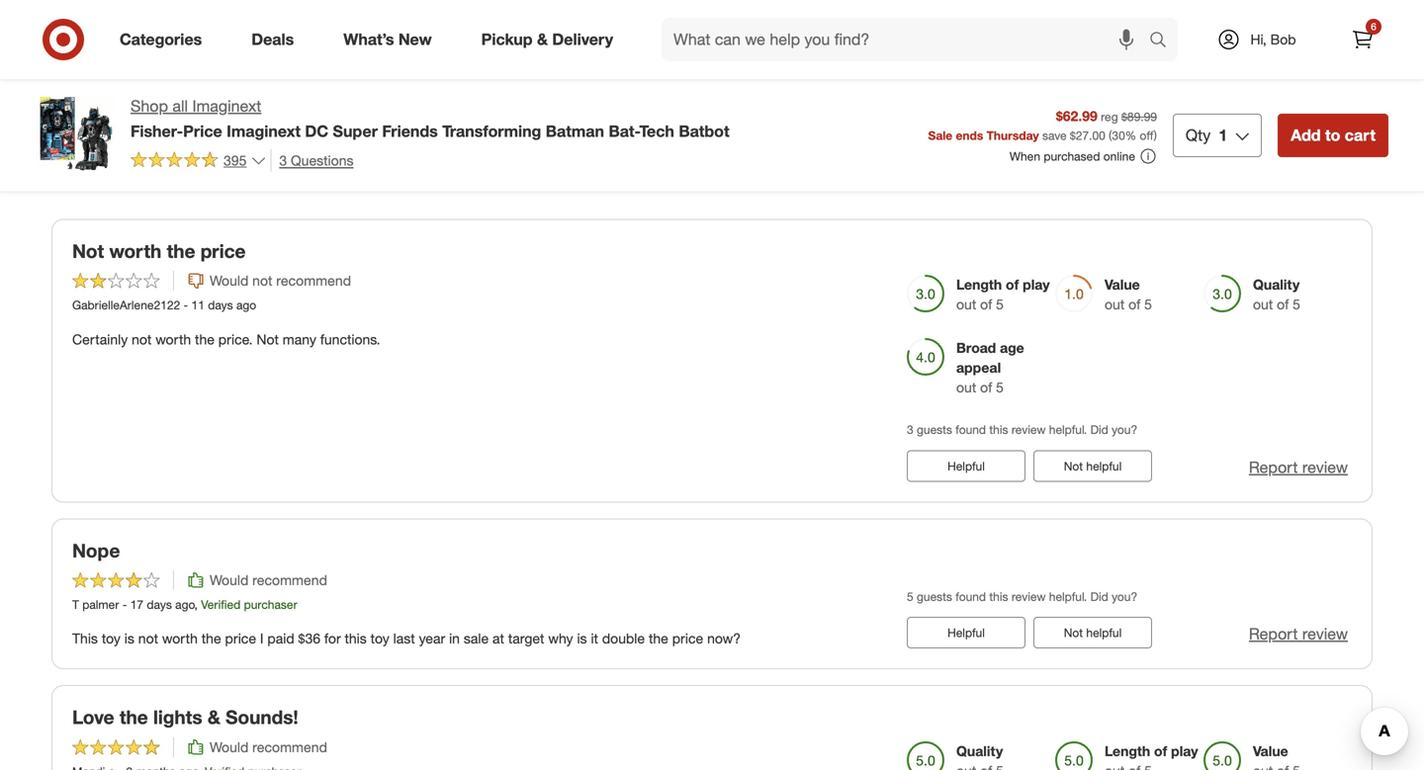 Task type: describe. For each thing, give the bounding box(es) containing it.
not down 3 guests found this review helpful. did you?
[[1065, 459, 1084, 474]]

broad age appeal out of 5
[[957, 340, 1025, 397]]

not helpful for out of 5
[[1065, 459, 1122, 474]]

age
[[1001, 340, 1025, 357]]

2 vertical spatial worth
[[162, 631, 198, 648]]

0 vertical spatial with
[[1137, 27, 1160, 41]]

helpful for out of 5
[[948, 459, 985, 474]]

help
[[1356, 27, 1381, 41]]

found for out of 5
[[956, 423, 987, 438]]

questions
[[291, 152, 354, 169]]

helpful. for would recommend
[[1050, 590, 1088, 605]]

3 for 3 guests found this review helpful. did you?
[[907, 423, 914, 438]]

0 horizontal spatial ago
[[175, 598, 194, 613]]

thursday
[[987, 128, 1040, 143]]

$62.99 reg $89.99 sale ends thursday save $ 27.00 ( 30 % off )
[[929, 107, 1158, 143]]

pickup & delivery
[[482, 30, 614, 49]]

0 vertical spatial verified
[[1243, 104, 1295, 123]]

1 vertical spatial in
[[449, 631, 460, 648]]

$62.99
[[1057, 107, 1098, 125]]

helpful button for would recommend
[[907, 618, 1026, 649]]

3 for 3 questions
[[279, 152, 287, 169]]

with photos
[[1243, 78, 1328, 97]]

gabriellearlene2122
[[72, 298, 180, 313]]

With photos checkbox
[[1215, 78, 1235, 97]]

characters
[[720, 60, 780, 75]]

demo video
[[35, 429, 143, 451]]

%
[[1126, 128, 1137, 143]]

not helpful button for would recommend
[[1034, 618, 1153, 649]]

add
[[1292, 126, 1322, 145]]

price.
[[218, 331, 253, 348]]

length of play out of 5
[[957, 276, 1050, 313]]

2 would from the top
[[210, 572, 249, 589]]

did for out of 5
[[1091, 423, 1109, 438]]

i
[[260, 631, 264, 648]]

you? for would recommend
[[1112, 590, 1138, 605]]

found for would recommend
[[956, 590, 987, 605]]

play for length of play
[[1172, 743, 1199, 760]]

the right love
[[120, 707, 148, 730]]

gabriellearlene2122 - 11 days ago
[[72, 298, 256, 313]]

photos
[[1279, 78, 1328, 97]]

tech
[[640, 122, 675, 141]]

off
[[1140, 128, 1155, 143]]

purchased
[[1044, 149, 1101, 164]]

would recommend for love the lights & sounds!
[[210, 739, 327, 756]]

1 horizontal spatial days
[[208, 298, 233, 313]]

sale
[[929, 128, 953, 143]]

1 vertical spatial days
[[147, 598, 172, 613]]

3 questions
[[279, 152, 354, 169]]

helpful button for out of 5
[[907, 451, 1026, 482]]

why
[[549, 631, 574, 648]]

quality out of 5
[[1254, 276, 1301, 313]]

,
[[194, 598, 198, 613]]

playsets
[[910, 27, 957, 41]]

of inside value out of 5
[[1129, 296, 1141, 313]]

did for would recommend
[[1091, 590, 1109, 605]]

transforming
[[443, 122, 542, 141]]

own,
[[1093, 60, 1120, 75]]

length for length of play out of 5
[[957, 276, 1003, 294]]

deals
[[252, 30, 294, 49]]

& inside pickup & delivery link
[[537, 30, 548, 49]]

shop
[[131, 96, 168, 116]]

0 horizontal spatial is
[[124, 631, 135, 648]]

2 toy from the left
[[371, 631, 390, 648]]

save
[[1043, 128, 1067, 143]]

dc
[[305, 122, 329, 141]]

would for &
[[210, 739, 249, 756]]

batbot
[[679, 122, 730, 141]]

batman
[[546, 122, 605, 141]]

1 vertical spatial imaginext
[[227, 122, 301, 141]]

hi, bob
[[1251, 31, 1297, 48]]

target
[[508, 631, 545, 648]]

qty 1
[[1186, 126, 1228, 145]]

write a review button
[[664, 0, 761, 31]]

write
[[673, 7, 702, 22]]

a
[[705, 7, 712, 22]]

1 horizontal spatial their
[[1303, 43, 1328, 58]]

1
[[1219, 126, 1228, 145]]

1 and from the left
[[885, 27, 907, 41]]

lights
[[153, 707, 202, 730]]

or
[[784, 60, 795, 75]]

play for length of play out of 5
[[1023, 276, 1050, 294]]

whole
[[944, 60, 978, 75]]

friends
[[382, 122, 438, 141]]

value out of 5
[[1105, 276, 1153, 313]]

helpful for would recommend
[[948, 626, 985, 641]]

report for out of 5
[[1250, 458, 1299, 477]]

new
[[981, 60, 1005, 75]]

price up '11' at the left of the page
[[201, 240, 246, 263]]

17
[[130, 598, 144, 613]]

helpful for out of 5
[[1087, 459, 1122, 474]]

0 vertical spatial recommend
[[276, 272, 351, 290]]

guests for out of 5
[[917, 423, 953, 438]]

11
[[192, 298, 205, 313]]

395
[[224, 152, 247, 169]]

the up gabriellearlene2122 - 11 days ago
[[167, 240, 195, 263]]

(
[[1109, 128, 1113, 143]]

invent
[[906, 60, 941, 75]]

report review button for would recommend
[[1250, 624, 1349, 646]]

categories
[[120, 30, 202, 49]]

blending
[[799, 60, 848, 75]]

figures,
[[789, 27, 831, 41]]

anything
[[1202, 60, 1250, 75]]

price left now?
[[673, 631, 704, 648]]

1 vertical spatial their
[[1064, 60, 1089, 75]]

together,
[[1084, 27, 1134, 41]]

it
[[591, 631, 599, 648]]

out inside quality out of 5
[[1254, 296, 1274, 313]]

vehicles
[[835, 27, 881, 41]]

action-
[[892, 43, 931, 58]]

video
[[92, 429, 143, 451]]

in inside ​imaginext® figures, vehicles and playsets are designed to work together, with cool tricks and transformations to help preschoolers bring all sorts of action-packed stories to life. whether they're recreating adventures with their favorite characters or blending worlds to invent whole new stories of their own, kids discover anything is possible in your imagination.
[[1317, 60, 1327, 75]]

quality for quality out of 5
[[1254, 276, 1301, 294]]

sorts
[[846, 43, 874, 58]]

paid
[[268, 631, 295, 648]]

5 inside value out of 5
[[1145, 296, 1153, 313]]

verified purchases
[[1243, 104, 1374, 123]]

are
[[961, 27, 979, 41]]

is inside ​imaginext® figures, vehicles and playsets are designed to work together, with cool tricks and transformations to help preschoolers bring all sorts of action-packed stories to life. whether they're recreating adventures with their favorite characters or blending worlds to invent whole new stories of their own, kids discover anything is possible in your imagination.
[[1254, 60, 1263, 75]]

​imaginext® figures, vehicles and playsets are designed to work together, with cool tricks and transformations to help preschoolers bring all sorts of action-packed stories to life. whether they're recreating adventures with their favorite characters or blending worlds to invent whole new stories of their own, kids discover anything is possible in your imagination.
[[720, 27, 1381, 92]]

super
[[333, 122, 378, 141]]

add to cart button
[[1279, 114, 1389, 157]]

​imaginext®
[[720, 27, 786, 41]]

you? for out of 5
[[1112, 423, 1138, 438]]

$
[[1071, 128, 1076, 143]]

pickup & delivery link
[[465, 18, 638, 61]]

designed
[[983, 27, 1035, 41]]

they're
[[1107, 43, 1145, 58]]

ends
[[956, 128, 984, 143]]

2 vertical spatial this
[[345, 631, 367, 648]]



Task type: vqa. For each thing, say whether or not it's contained in the screenshot.
SKIPPY CHUNKY PEANUT BUTTER - 40OZ, 1 OF 16 image
no



Task type: locate. For each thing, give the bounding box(es) containing it.
and up action-
[[885, 27, 907, 41]]

worth
[[109, 240, 162, 263], [156, 331, 191, 348], [162, 631, 198, 648]]

0 vertical spatial not
[[252, 272, 273, 290]]

1 did from the top
[[1091, 423, 1109, 438]]

2 found from the top
[[956, 590, 987, 605]]

- left 17
[[122, 598, 127, 613]]

new
[[399, 30, 432, 49]]

when
[[1010, 149, 1041, 164]]

not helpful
[[1065, 459, 1122, 474], [1065, 626, 1122, 641]]

at
[[493, 631, 505, 648]]

length for length of play
[[1105, 743, 1151, 760]]

0 horizontal spatial quality
[[957, 743, 1004, 760]]

0 vertical spatial would
[[210, 272, 249, 290]]

0 vertical spatial value
[[1105, 276, 1141, 294]]

recommend down sounds!
[[252, 739, 327, 756]]

discover
[[1150, 60, 1198, 75]]

to up life.
[[1039, 27, 1050, 41]]

all inside shop all imaginext fisher-price imaginext dc super friends transforming batman bat-tech batbot
[[173, 96, 188, 116]]

1 horizontal spatial 3
[[907, 423, 914, 438]]

1 horizontal spatial toy
[[371, 631, 390, 648]]

- left '11' at the left of the page
[[184, 298, 188, 313]]

verified right the ,
[[201, 598, 241, 613]]

0 vertical spatial days
[[208, 298, 233, 313]]

packed
[[931, 43, 972, 58]]

1 vertical spatial guests
[[917, 590, 953, 605]]

0 horizontal spatial days
[[147, 598, 172, 613]]

1 vertical spatial play
[[1172, 743, 1199, 760]]

report review button for out of 5
[[1250, 457, 1349, 479]]

add to cart
[[1292, 126, 1376, 145]]

length of play
[[1105, 743, 1199, 760]]

recommend for nope
[[252, 572, 327, 589]]

is up "with"
[[1254, 60, 1263, 75]]

write a review
[[673, 7, 752, 22]]

1 helpful from the top
[[1087, 459, 1122, 474]]

guests for would recommend
[[917, 590, 953, 605]]

pickup
[[482, 30, 533, 49]]

categories link
[[103, 18, 227, 61]]

1 horizontal spatial and
[[1225, 27, 1246, 41]]

1 not helpful from the top
[[1065, 459, 1122, 474]]

their down transformations
[[1303, 43, 1328, 58]]

2 would recommend from the top
[[210, 739, 327, 756]]

not for recommend
[[252, 272, 273, 290]]

0 vertical spatial report review
[[1250, 458, 1349, 477]]

cool
[[1164, 27, 1188, 41]]

helpful down 3 guests found this review helpful. did you?
[[1087, 459, 1122, 474]]

imaginext up the price
[[192, 96, 262, 116]]

1 vertical spatial not helpful
[[1065, 626, 1122, 641]]

1 report from the top
[[1250, 458, 1299, 477]]

1 horizontal spatial quality
[[1254, 276, 1301, 294]]

would recommend up purchaser
[[210, 572, 327, 589]]

1 toy from the left
[[102, 631, 121, 648]]

0 vertical spatial imaginext
[[192, 96, 262, 116]]

imaginext up '395'
[[227, 122, 301, 141]]

appeal
[[957, 359, 1002, 377]]

would up certainly not worth the price. not many functions. on the left top of page
[[210, 272, 249, 290]]

1 horizontal spatial all
[[830, 43, 843, 58]]

6
[[1372, 20, 1377, 33]]

not for worth
[[132, 331, 152, 348]]

5 inside length of play out of 5
[[997, 296, 1004, 313]]

30
[[1113, 128, 1126, 143]]

0 horizontal spatial verified
[[201, 598, 241, 613]]

would up purchaser
[[210, 572, 249, 589]]

worth up gabriellearlene2122
[[109, 240, 162, 263]]

0 vertical spatial length
[[957, 276, 1003, 294]]

all up blending
[[830, 43, 843, 58]]

purchaser
[[244, 598, 297, 613]]

2 report review button from the top
[[1250, 624, 1349, 646]]

1 vertical spatial quality
[[957, 743, 1004, 760]]

recommend for love the lights & sounds!
[[252, 739, 327, 756]]

0 vertical spatial you?
[[1112, 423, 1138, 438]]

1 vertical spatial you?
[[1112, 590, 1138, 605]]

0 horizontal spatial with
[[1137, 27, 1160, 41]]

1 vertical spatial recommend
[[252, 572, 327, 589]]

all right shop
[[173, 96, 188, 116]]

not
[[252, 272, 273, 290], [132, 331, 152, 348], [138, 631, 158, 648]]

of inside broad age appeal out of 5
[[981, 379, 993, 397]]

all inside ​imaginext® figures, vehicles and playsets are designed to work together, with cool tricks and transformations to help preschoolers bring all sorts of action-packed stories to life. whether they're recreating adventures with their favorite characters or blending worlds to invent whole new stories of their own, kids discover anything is possible in your imagination.
[[830, 43, 843, 58]]

0 vertical spatial helpful
[[948, 459, 985, 474]]

you?
[[1112, 423, 1138, 438], [1112, 590, 1138, 605]]

report for would recommend
[[1250, 625, 1299, 644]]

their down whether
[[1064, 60, 1089, 75]]

helpful.
[[1050, 423, 1088, 438], [1050, 590, 1088, 605]]

would down sounds!
[[210, 739, 249, 756]]

0 vertical spatial helpful
[[1087, 459, 1122, 474]]

found
[[956, 423, 987, 438], [956, 590, 987, 605]]

1 vertical spatial this
[[990, 590, 1009, 605]]

0 vertical spatial &
[[537, 30, 548, 49]]

recommend up many
[[276, 272, 351, 290]]

fisher-
[[131, 122, 183, 141]]

play inside length of play out of 5
[[1023, 276, 1050, 294]]

all
[[830, 43, 843, 58], [173, 96, 188, 116]]

1 vertical spatial length
[[1105, 743, 1151, 760]]

value for value
[[1254, 743, 1289, 760]]

would not recommend
[[210, 272, 351, 290]]

out inside value out of 5
[[1105, 296, 1125, 313]]

2 not helpful button from the top
[[1034, 618, 1153, 649]]

2 vertical spatial recommend
[[252, 739, 327, 756]]

1 vertical spatial stories
[[1009, 60, 1046, 75]]

stories up the new
[[976, 43, 1014, 58]]

toy
[[102, 631, 121, 648], [371, 631, 390, 648]]

length inside length of play out of 5
[[957, 276, 1003, 294]]

$36
[[298, 631, 321, 648]]

stories down life.
[[1009, 60, 1046, 75]]

1 horizontal spatial in
[[1317, 60, 1327, 75]]

0 vertical spatial play
[[1023, 276, 1050, 294]]

price left i
[[225, 631, 256, 648]]

& right the lights
[[208, 707, 221, 730]]

1 vertical spatial helpful.
[[1050, 590, 1088, 605]]

0 vertical spatial 3
[[279, 152, 287, 169]]

1 vertical spatial would
[[210, 572, 249, 589]]

3
[[279, 152, 287, 169], [907, 423, 914, 438]]

with up possible
[[1277, 43, 1300, 58]]

1 vertical spatial with
[[1277, 43, 1300, 58]]

worlds
[[851, 60, 888, 75]]

0 horizontal spatial and
[[885, 27, 907, 41]]

stories
[[976, 43, 1014, 58], [1009, 60, 1046, 75]]

not down gabriellearlene2122
[[132, 331, 152, 348]]

image of fisher-price imaginext dc super friends transforming batman bat-tech batbot image
[[36, 95, 115, 174]]

to inside button
[[1326, 126, 1341, 145]]

1 horizontal spatial &
[[537, 30, 548, 49]]

1 helpful from the top
[[948, 459, 985, 474]]

5 inside quality out of 5
[[1293, 296, 1301, 313]]

this for would recommend
[[990, 590, 1009, 605]]

0 vertical spatial did
[[1091, 423, 1109, 438]]

0 horizontal spatial play
[[1023, 276, 1050, 294]]

bat-
[[609, 122, 640, 141]]

not up gabriellearlene2122
[[72, 240, 104, 263]]

online
[[1104, 149, 1136, 164]]

helpful button down 3 guests found this review helpful. did you?
[[907, 451, 1026, 482]]

0 vertical spatial this
[[990, 423, 1009, 438]]

is
[[1254, 60, 1263, 75], [124, 631, 135, 648], [577, 631, 587, 648]]

reg
[[1102, 109, 1119, 124]]

verified down "with"
[[1243, 104, 1295, 123]]

kids
[[1124, 60, 1147, 75]]

1 horizontal spatial verified
[[1243, 104, 1295, 123]]

not helpful button for out of 5
[[1034, 451, 1153, 482]]

1 helpful. from the top
[[1050, 423, 1088, 438]]

not helpful for would recommend
[[1065, 626, 1122, 641]]

5 guests found this review helpful. did you?
[[907, 590, 1138, 605]]

1 vertical spatial found
[[956, 590, 987, 605]]

1 vertical spatial ago
[[175, 598, 194, 613]]

double
[[602, 631, 645, 648]]

1 report review from the top
[[1250, 458, 1349, 477]]

days right '11' at the left of the page
[[208, 298, 233, 313]]

1 would from the top
[[210, 272, 249, 290]]

for
[[324, 631, 341, 648]]

What can we help you find? suggestions appear below search field
[[662, 18, 1155, 61]]

0 vertical spatial in
[[1317, 60, 1327, 75]]

5 inside broad age appeal out of 5
[[997, 379, 1004, 397]]

1 vertical spatial helpful button
[[907, 618, 1026, 649]]

1 horizontal spatial play
[[1172, 743, 1199, 760]]

0 horizontal spatial 3
[[279, 152, 287, 169]]

out
[[957, 296, 977, 313], [1105, 296, 1125, 313], [1254, 296, 1274, 313], [957, 379, 977, 397]]

0 horizontal spatial -
[[122, 598, 127, 613]]

2 vertical spatial not
[[138, 631, 158, 648]]

3 questions link
[[271, 149, 354, 172]]

1 vertical spatial -
[[122, 598, 127, 613]]

recreating
[[1149, 43, 1206, 58]]

in left the 'your'
[[1317, 60, 1327, 75]]

2 and from the left
[[1225, 27, 1246, 41]]

0 vertical spatial worth
[[109, 240, 162, 263]]

1 vertical spatial 3
[[907, 423, 914, 438]]

ago right 17
[[175, 598, 194, 613]]

work
[[1053, 27, 1080, 41]]

helpful down '5 guests found this review helpful. did you?'
[[948, 626, 985, 641]]

value inside value out of 5
[[1105, 276, 1141, 294]]

0 vertical spatial all
[[830, 43, 843, 58]]

1 horizontal spatial ago
[[236, 298, 256, 313]]

395 link
[[131, 149, 267, 173]]

-
[[184, 298, 188, 313], [122, 598, 127, 613]]

1 horizontal spatial -
[[184, 298, 188, 313]]

ago up the price.
[[236, 298, 256, 313]]

is down 17
[[124, 631, 135, 648]]

2 did from the top
[[1091, 590, 1109, 605]]

in left sale
[[449, 631, 460, 648]]

6 link
[[1342, 18, 1385, 61]]

1 not helpful button from the top
[[1034, 451, 1153, 482]]

would for price
[[210, 272, 249, 290]]

delivery
[[553, 30, 614, 49]]

0 horizontal spatial &
[[208, 707, 221, 730]]

helpful for would recommend
[[1087, 626, 1122, 641]]

out inside broad age appeal out of 5
[[957, 379, 977, 397]]

to left life.
[[1017, 43, 1028, 58]]

helpful. for out of 5
[[1050, 423, 1088, 438]]

helpful down '5 guests found this review helpful. did you?'
[[1087, 626, 1122, 641]]

qty
[[1186, 126, 1212, 145]]

0 vertical spatial not helpful button
[[1034, 451, 1153, 482]]

sounds!
[[226, 707, 299, 730]]

not helpful button down '5 guests found this review helpful. did you?'
[[1034, 618, 1153, 649]]

1 vertical spatial not helpful button
[[1034, 618, 1153, 649]]

now?
[[708, 631, 741, 648]]

1 guests from the top
[[917, 423, 953, 438]]

1 horizontal spatial is
[[577, 631, 587, 648]]

report review for out of 5
[[1250, 458, 1349, 477]]

1 vertical spatial all
[[173, 96, 188, 116]]

not down 17
[[138, 631, 158, 648]]

1 vertical spatial report
[[1250, 625, 1299, 644]]

0 vertical spatial would recommend
[[210, 572, 327, 589]]

not down '5 guests found this review helpful. did you?'
[[1065, 626, 1084, 641]]

& right pickup
[[537, 30, 548, 49]]

the right the double at the bottom left
[[649, 631, 669, 648]]

2 helpful from the top
[[1087, 626, 1122, 641]]

nope
[[72, 540, 120, 562]]

2 helpful from the top
[[948, 626, 985, 641]]

0 horizontal spatial value
[[1105, 276, 1141, 294]]

0 vertical spatial not helpful
[[1065, 459, 1122, 474]]

toy right this
[[102, 631, 121, 648]]

the down t palmer - 17 days ago , verified purchaser
[[202, 631, 221, 648]]

not helpful button
[[1034, 451, 1153, 482], [1034, 618, 1153, 649]]

tricks
[[1191, 27, 1221, 41]]

not helpful button down 3 guests found this review helpful. did you?
[[1034, 451, 1153, 482]]

2 helpful. from the top
[[1050, 590, 1088, 605]]

0 vertical spatial ago
[[236, 298, 256, 313]]

and
[[885, 27, 907, 41], [1225, 27, 1246, 41]]

0 vertical spatial quality
[[1254, 276, 1301, 294]]

not left many
[[257, 331, 279, 348]]

3 guests found this review helpful. did you?
[[907, 423, 1138, 438]]

toy left last
[[371, 631, 390, 648]]

1 horizontal spatial value
[[1254, 743, 1289, 760]]

t
[[72, 598, 79, 613]]

1 would recommend from the top
[[210, 572, 327, 589]]

2 guests from the top
[[917, 590, 953, 605]]

$89.99
[[1122, 109, 1158, 124]]

0 horizontal spatial toy
[[102, 631, 121, 648]]

1 vertical spatial not
[[132, 331, 152, 348]]

)
[[1155, 128, 1158, 143]]

1 vertical spatial report review
[[1250, 625, 1349, 644]]

of
[[878, 43, 888, 58], [1050, 60, 1061, 75], [1006, 276, 1020, 294], [981, 296, 993, 313], [1129, 296, 1141, 313], [1278, 296, 1290, 313], [981, 379, 993, 397], [1155, 743, 1168, 760]]

to down purchases on the right top of page
[[1326, 126, 1341, 145]]

did
[[1091, 423, 1109, 438], [1091, 590, 1109, 605]]

0 vertical spatial -
[[184, 298, 188, 313]]

0 vertical spatial stories
[[976, 43, 1014, 58]]

1 you? from the top
[[1112, 423, 1138, 438]]

2 you? from the top
[[1112, 590, 1138, 605]]

review
[[715, 7, 752, 22], [1012, 423, 1046, 438], [1303, 458, 1349, 477], [1012, 590, 1046, 605], [1303, 625, 1349, 644]]

demo
[[35, 429, 87, 451]]

to down action-
[[892, 60, 903, 75]]

shop all imaginext fisher-price imaginext dc super friends transforming batman bat-tech batbot
[[131, 96, 730, 141]]

not
[[72, 240, 104, 263], [257, 331, 279, 348], [1065, 459, 1084, 474], [1065, 626, 1084, 641]]

1 found from the top
[[956, 423, 987, 438]]

transformations
[[1250, 27, 1338, 41]]

1 vertical spatial did
[[1091, 590, 1109, 605]]

Verified purchases checkbox
[[1215, 104, 1235, 124]]

not helpful down 3 guests found this review helpful. did you?
[[1065, 459, 1122, 474]]

0 vertical spatial helpful button
[[907, 451, 1026, 482]]

days right 17
[[147, 598, 172, 613]]

2 not helpful from the top
[[1065, 626, 1122, 641]]

palmer
[[82, 598, 119, 613]]

would recommend for nope
[[210, 572, 327, 589]]

2 helpful button from the top
[[907, 618, 1026, 649]]

imagination.
[[720, 77, 790, 92]]

1 vertical spatial helpful
[[948, 626, 985, 641]]

1 horizontal spatial with
[[1277, 43, 1300, 58]]

broad
[[957, 340, 997, 357]]

2 report review from the top
[[1250, 625, 1349, 644]]

the left the price.
[[195, 331, 215, 348]]

and up adventures at the right of page
[[1225, 27, 1246, 41]]

0 vertical spatial report review button
[[1250, 457, 1349, 479]]

verified
[[1243, 104, 1295, 123], [201, 598, 241, 613]]

whether
[[1055, 43, 1104, 58]]

0 vertical spatial guests
[[917, 423, 953, 438]]

worth down gabriellearlene2122 - 11 days ago
[[156, 331, 191, 348]]

the
[[167, 240, 195, 263], [195, 331, 215, 348], [202, 631, 221, 648], [649, 631, 669, 648], [120, 707, 148, 730]]

not helpful down '5 guests found this review helpful. did you?'
[[1065, 626, 1122, 641]]

out inside length of play out of 5
[[957, 296, 977, 313]]

2 vertical spatial would
[[210, 739, 249, 756]]

of inside quality out of 5
[[1278, 296, 1290, 313]]

1 helpful button from the top
[[907, 451, 1026, 482]]

helpful button down '5 guests found this review helpful. did you?'
[[907, 618, 1026, 649]]

preschoolers
[[720, 43, 794, 58]]

to up favorite
[[1342, 27, 1353, 41]]

not up the price.
[[252, 272, 273, 290]]

love
[[72, 707, 114, 730]]

0 vertical spatial helpful.
[[1050, 423, 1088, 438]]

1 report review button from the top
[[1250, 457, 1349, 479]]

value for value out of 5
[[1105, 276, 1141, 294]]

possible
[[1267, 60, 1314, 75]]

2 report from the top
[[1250, 625, 1299, 644]]

recommend up purchaser
[[252, 572, 327, 589]]

1 vertical spatial value
[[1254, 743, 1289, 760]]

quality for quality
[[957, 743, 1004, 760]]

1 vertical spatial &
[[208, 707, 221, 730]]

what's
[[344, 30, 394, 49]]

with
[[1243, 78, 1274, 97]]

this for out of 5
[[990, 423, 1009, 438]]

3 would from the top
[[210, 739, 249, 756]]

ago
[[236, 298, 256, 313], [175, 598, 194, 613]]

is left it
[[577, 631, 587, 648]]

quality inside quality out of 5
[[1254, 276, 1301, 294]]

report review for would recommend
[[1250, 625, 1349, 644]]

would recommend
[[210, 572, 327, 589], [210, 739, 327, 756]]

helpful down 3 guests found this review helpful. did you?
[[948, 459, 985, 474]]

report review
[[1250, 458, 1349, 477], [1250, 625, 1349, 644]]

1 vertical spatial worth
[[156, 331, 191, 348]]

would recommend down sounds!
[[210, 739, 327, 756]]

0 horizontal spatial their
[[1064, 60, 1089, 75]]

year
[[419, 631, 445, 648]]

with left cool
[[1137, 27, 1160, 41]]

2 horizontal spatial is
[[1254, 60, 1263, 75]]

0 vertical spatial report
[[1250, 458, 1299, 477]]

worth down t palmer - 17 days ago , verified purchaser
[[162, 631, 198, 648]]

0 horizontal spatial length
[[957, 276, 1003, 294]]

report review button
[[1250, 457, 1349, 479], [1250, 624, 1349, 646]]

1 vertical spatial report review button
[[1250, 624, 1349, 646]]



